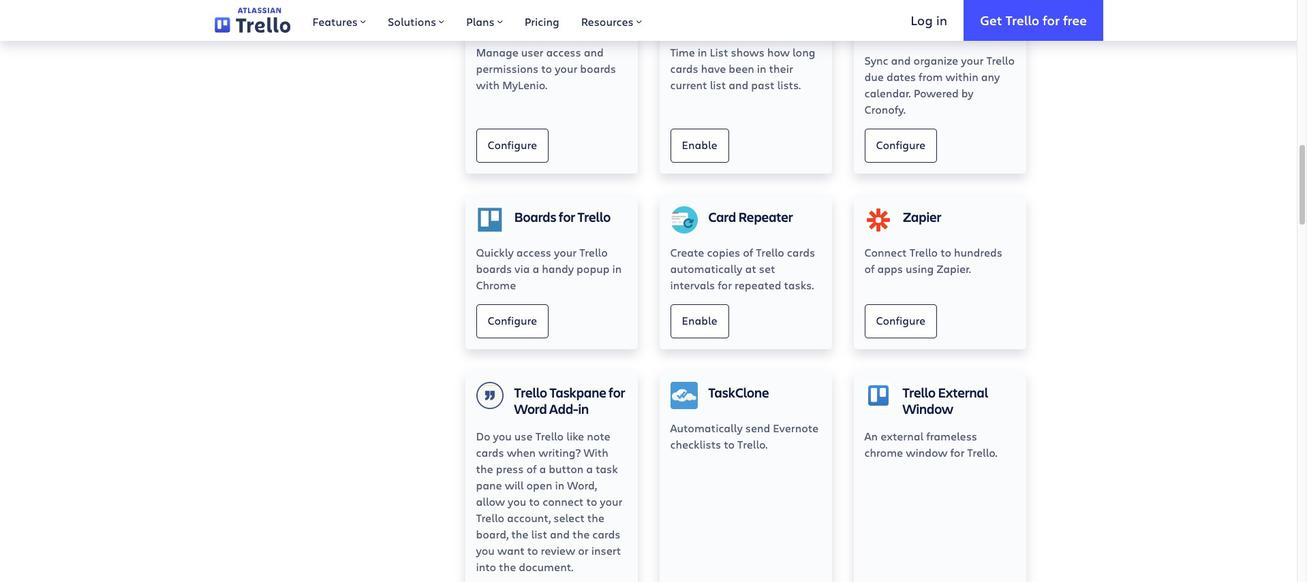Task type: describe. For each thing, give the bounding box(es) containing it.
pane
[[476, 478, 502, 493]]

configure for boards for trello
[[488, 314, 537, 328]]

the right select
[[587, 511, 605, 525]]

2 vertical spatial you
[[476, 544, 495, 558]]

current
[[670, 78, 707, 92]]

connect
[[543, 495, 584, 509]]

any
[[981, 69, 1000, 84]]

get trello for free link
[[964, 0, 1104, 41]]

do you use trello like note cards when writing? with the press of a button a task pane will open in word, allow you to connect to your trello account, select the board, the list and the cards you want to review or insert into the document.
[[476, 429, 623, 575]]

log
[[911, 11, 933, 28]]

trello inside trello taskpane for word add-in
[[514, 384, 547, 402]]

mylenio.
[[502, 78, 547, 92]]

word,
[[567, 478, 597, 493]]

0 vertical spatial you
[[493, 429, 512, 444]]

tasks.
[[784, 278, 814, 292]]

in left list
[[698, 45, 707, 59]]

time
[[670, 45, 695, 59]]

zapier
[[903, 208, 942, 226]]

open
[[527, 478, 552, 493]]

of inside connect trello to hundreds of apps using zapier.
[[865, 262, 875, 276]]

list inside time in list shows how long cards have been in their current list and past lists.
[[710, 78, 726, 92]]

quickly access your trello boards via a handy popup in chrome
[[476, 245, 622, 292]]

allow
[[476, 495, 505, 509]]

like
[[567, 429, 584, 444]]

trello calendar connector
[[903, 7, 992, 42]]

list
[[710, 45, 728, 59]]

calendar.
[[865, 86, 911, 100]]

apps
[[878, 262, 903, 276]]

a inside quickly access your trello boards via a handy popup in chrome
[[533, 262, 539, 276]]

configure for mylenio
[[488, 138, 537, 152]]

and inside do you use trello like note cards when writing? with the press of a button a task pane will open in word, allow you to connect to your trello account, select the board, the list and the cards you want to review or insert into the document.
[[550, 528, 570, 542]]

automatically send evernote checklists to trello.
[[670, 421, 819, 452]]

to down open
[[529, 495, 540, 509]]

lists.
[[777, 78, 801, 92]]

log in
[[911, 11, 948, 28]]

chrome
[[476, 278, 516, 292]]

log in link
[[895, 0, 964, 41]]

trello inside the sync and organize your trello due dates from within any calendar. powered by cronofy.
[[987, 53, 1015, 67]]

copies
[[707, 245, 740, 260]]

insert
[[591, 544, 621, 558]]

trello external window
[[903, 384, 988, 418]]

send
[[746, 421, 770, 436]]

with
[[584, 446, 608, 460]]

get
[[980, 11, 1002, 28]]

dates
[[887, 69, 916, 84]]

features
[[312, 14, 358, 29]]

resources button
[[570, 0, 653, 41]]

the up or
[[573, 528, 590, 542]]

button
[[549, 462, 584, 476]]

external
[[938, 384, 988, 402]]

at
[[745, 262, 756, 276]]

cards inside time in list shows how long cards have been in their current list and past lists.
[[670, 61, 698, 76]]

have
[[701, 61, 726, 76]]

note
[[587, 429, 610, 444]]

mylenio
[[514, 7, 566, 26]]

window
[[903, 400, 954, 418]]

connect trello to hundreds of apps using zapier.
[[865, 245, 1003, 276]]

user
[[521, 45, 544, 59]]

trello inside connect trello to hundreds of apps using zapier.
[[910, 245, 938, 260]]

configure link down cronofy.
[[865, 129, 937, 163]]

or
[[578, 544, 589, 558]]

repeater
[[739, 208, 793, 226]]

for inside 'an external frameless chrome window for trello.'
[[951, 446, 965, 460]]

access inside manage user access and permissions to your boards with mylenio.
[[546, 45, 581, 59]]

boards inside quickly access your trello boards via a handy popup in chrome
[[476, 262, 512, 276]]

pricing link
[[514, 0, 570, 41]]

atlassian trello image
[[215, 8, 291, 33]]

and inside the sync and organize your trello due dates from within any calendar. powered by cronofy.
[[891, 53, 911, 67]]

configure link for mylenio
[[476, 129, 549, 163]]

review
[[541, 544, 575, 558]]

for right boards
[[559, 208, 575, 226]]

trello. inside the automatically send evernote checklists to trello.
[[738, 438, 768, 452]]

sync
[[865, 53, 889, 67]]

use
[[515, 429, 533, 444]]

solutions button
[[377, 0, 455, 41]]

a up open
[[540, 462, 546, 476]]

how
[[767, 45, 790, 59]]

trello inside get trello for free link
[[1006, 11, 1040, 28]]

create
[[670, 245, 704, 260]]

for inside trello taskpane for word add-in
[[609, 384, 625, 402]]

popup
[[577, 262, 610, 276]]

pricing
[[525, 14, 559, 29]]

by
[[962, 86, 974, 100]]

configure link for boards for trello
[[476, 305, 549, 339]]

2 enable from the top
[[682, 314, 717, 328]]

checklists
[[670, 438, 721, 452]]

writing?
[[539, 446, 581, 460]]

taskclone
[[709, 384, 769, 402]]

free
[[1063, 11, 1087, 28]]

powered
[[914, 86, 959, 100]]

using
[[906, 262, 934, 276]]

and inside manage user access and permissions to your boards with mylenio.
[[584, 45, 604, 59]]

create copies of trello cards automatically at set intervals for repeated tasks.
[[670, 245, 815, 292]]

cronofy.
[[865, 102, 906, 117]]

an
[[865, 429, 878, 444]]

1 enable from the top
[[682, 138, 717, 152]]

access inside quickly access your trello boards via a handy popup in chrome
[[517, 245, 551, 260]]

and inside time in list shows how long cards have been in their current list and past lists.
[[729, 78, 749, 92]]

connect
[[865, 245, 907, 260]]

their
[[769, 61, 793, 76]]

zapier.
[[937, 262, 971, 276]]

do
[[476, 429, 490, 444]]

your inside manage user access and permissions to your boards with mylenio.
[[555, 61, 578, 76]]

manage
[[476, 45, 519, 59]]

to up document.
[[527, 544, 538, 558]]

in inside do you use trello like note cards when writing? with the press of a button a task pane will open in word, allow you to connect to your trello account, select the board, the list and the cards you want to review or insert into the document.
[[555, 478, 565, 493]]



Task type: locate. For each thing, give the bounding box(es) containing it.
press
[[496, 462, 524, 476]]

repeated
[[735, 278, 781, 292]]

cards down time
[[670, 61, 698, 76]]

1 vertical spatial enable
[[682, 314, 717, 328]]

for right taskpane
[[609, 384, 625, 402]]

get trello for free
[[980, 11, 1087, 28]]

configure link down apps
[[865, 305, 937, 339]]

for left free
[[1043, 11, 1060, 28]]

you up into
[[476, 544, 495, 558]]

past
[[751, 78, 775, 92]]

handy
[[542, 262, 574, 276]]

of inside do you use trello like note cards when writing? with the press of a button a task pane will open in word, allow you to connect to your trello account, select the board, the list and the cards you want to review or insert into the document.
[[527, 462, 537, 476]]

configure for zapier
[[876, 314, 926, 328]]

in inside quickly access your trello boards via a handy popup in chrome
[[612, 262, 622, 276]]

calendar
[[938, 7, 992, 26]]

trello inside create copies of trello cards automatically at set intervals for repeated tasks.
[[756, 245, 784, 260]]

your up within
[[961, 53, 984, 67]]

the up want
[[511, 528, 529, 542]]

a left task
[[586, 462, 593, 476]]

when
[[507, 446, 536, 460]]

2 horizontal spatial of
[[865, 262, 875, 276]]

card repeater
[[709, 208, 793, 226]]

chrome
[[865, 446, 903, 460]]

1 horizontal spatial boards
[[580, 61, 616, 76]]

taskpane
[[550, 384, 606, 402]]

cards
[[670, 61, 698, 76], [787, 245, 815, 260], [476, 446, 504, 460], [593, 528, 621, 542]]

enable down the current
[[682, 138, 717, 152]]

enable link down 'intervals' on the right of the page
[[670, 305, 729, 339]]

in right the popup
[[612, 262, 622, 276]]

cards down do
[[476, 446, 504, 460]]

configure down cronofy.
[[876, 138, 926, 152]]

1 vertical spatial list
[[531, 528, 547, 542]]

0 vertical spatial boards
[[580, 61, 616, 76]]

0 vertical spatial enable
[[682, 138, 717, 152]]

a
[[533, 262, 539, 276], [540, 462, 546, 476], [586, 462, 593, 476]]

via
[[515, 262, 530, 276]]

organize
[[914, 53, 959, 67]]

1 horizontal spatial of
[[743, 245, 753, 260]]

to
[[541, 61, 552, 76], [941, 245, 952, 260], [724, 438, 735, 452], [529, 495, 540, 509], [586, 495, 597, 509], [527, 544, 538, 558]]

and up dates
[[891, 53, 911, 67]]

to down word,
[[586, 495, 597, 509]]

and
[[584, 45, 604, 59], [891, 53, 911, 67], [729, 78, 749, 92], [550, 528, 570, 542]]

card
[[709, 208, 736, 226]]

of inside create copies of trello cards automatically at set intervals for repeated tasks.
[[743, 245, 753, 260]]

list down the account,
[[531, 528, 547, 542]]

to up "zapier."
[[941, 245, 952, 260]]

permissions
[[476, 61, 539, 76]]

account,
[[507, 511, 551, 525]]

intervals
[[670, 278, 715, 292]]

within
[[946, 69, 979, 84]]

0 vertical spatial of
[[743, 245, 753, 260]]

automatically
[[670, 421, 743, 436]]

features button
[[302, 0, 377, 41]]

access up via
[[517, 245, 551, 260]]

to down automatically
[[724, 438, 735, 452]]

in up connect
[[555, 478, 565, 493]]

configure
[[488, 138, 537, 152], [876, 138, 926, 152], [488, 314, 537, 328], [876, 314, 926, 328]]

solutions
[[388, 14, 436, 29]]

1 vertical spatial boards
[[476, 262, 512, 276]]

boards for trello
[[514, 208, 611, 226]]

list inside do you use trello like note cards when writing? with the press of a button a task pane will open in word, allow you to connect to your trello account, select the board, the list and the cards you want to review or insert into the document.
[[531, 528, 547, 542]]

1 vertical spatial you
[[508, 495, 526, 509]]

0 horizontal spatial trello.
[[738, 438, 768, 452]]

for down frameless
[[951, 446, 965, 460]]

trello inside "trello calendar connector"
[[903, 7, 936, 26]]

trello. down frameless
[[967, 446, 998, 460]]

will
[[505, 478, 524, 493]]

frameless
[[926, 429, 977, 444]]

boards inside manage user access and permissions to your boards with mylenio.
[[580, 61, 616, 76]]

in
[[936, 11, 948, 28], [698, 45, 707, 59], [757, 61, 767, 76], [612, 262, 622, 276], [578, 400, 589, 418], [555, 478, 565, 493]]

to inside the automatically send evernote checklists to trello.
[[724, 438, 735, 452]]

0 vertical spatial access
[[546, 45, 581, 59]]

the up pane
[[476, 462, 493, 476]]

for down automatically
[[718, 278, 732, 292]]

0 vertical spatial list
[[710, 78, 726, 92]]

word
[[514, 400, 547, 418]]

been
[[729, 61, 754, 76]]

1 enable link from the top
[[670, 129, 729, 163]]

configure link for zapier
[[865, 305, 937, 339]]

external
[[881, 429, 924, 444]]

enable
[[682, 138, 717, 152], [682, 314, 717, 328]]

manage user access and permissions to your boards with mylenio.
[[476, 45, 616, 92]]

the down want
[[499, 560, 516, 575]]

2 enable link from the top
[[670, 305, 729, 339]]

in up like on the bottom of page
[[578, 400, 589, 418]]

task
[[596, 462, 618, 476]]

sync and organize your trello due dates from within any calendar. powered by cronofy.
[[865, 53, 1015, 117]]

trello. down send
[[738, 438, 768, 452]]

in inside trello taskpane for word add-in
[[578, 400, 589, 418]]

cards inside create copies of trello cards automatically at set intervals for repeated tasks.
[[787, 245, 815, 260]]

your inside do you use trello like note cards when writing? with the press of a button a task pane will open in word, allow you to connect to your trello account, select the board, the list and the cards you want to review or insert into the document.
[[600, 495, 623, 509]]

of up open
[[527, 462, 537, 476]]

plans button
[[455, 0, 514, 41]]

cards up insert
[[593, 528, 621, 542]]

the
[[476, 462, 493, 476], [587, 511, 605, 525], [511, 528, 529, 542], [573, 528, 590, 542], [499, 560, 516, 575]]

list
[[710, 78, 726, 92], [531, 528, 547, 542]]

resources
[[581, 14, 634, 29]]

trello inside trello external window
[[903, 384, 936, 402]]

want
[[497, 544, 525, 558]]

and up 'review'
[[550, 528, 570, 542]]

and down resources
[[584, 45, 604, 59]]

cards up tasks.
[[787, 245, 815, 260]]

time in list shows how long cards have been in their current list and past lists.
[[670, 45, 815, 92]]

board,
[[476, 528, 509, 542]]

0 vertical spatial enable link
[[670, 129, 729, 163]]

hundreds
[[954, 245, 1003, 260]]

trello taskpane for word add-in
[[514, 384, 625, 418]]

configure link down mylenio.
[[476, 129, 549, 163]]

you right do
[[493, 429, 512, 444]]

for inside create copies of trello cards automatically at set intervals for repeated tasks.
[[718, 278, 732, 292]]

in right the log
[[936, 11, 948, 28]]

trello.
[[738, 438, 768, 452], [967, 446, 998, 460]]

trello. inside 'an external frameless chrome window for trello.'
[[967, 446, 998, 460]]

1 vertical spatial of
[[865, 262, 875, 276]]

of left apps
[[865, 262, 875, 276]]

1 horizontal spatial trello.
[[967, 446, 998, 460]]

1 vertical spatial enable link
[[670, 305, 729, 339]]

boards down the quickly
[[476, 262, 512, 276]]

you down will
[[508, 495, 526, 509]]

configure down the chrome in the left of the page
[[488, 314, 537, 328]]

connector
[[903, 24, 963, 42]]

a right via
[[533, 262, 539, 276]]

quickly
[[476, 245, 514, 260]]

to down user
[[541, 61, 552, 76]]

your down task
[[600, 495, 623, 509]]

to inside connect trello to hundreds of apps using zapier.
[[941, 245, 952, 260]]

1 vertical spatial access
[[517, 245, 551, 260]]

0 horizontal spatial boards
[[476, 262, 512, 276]]

your down pricing
[[555, 61, 578, 76]]

configure link down the chrome in the left of the page
[[476, 305, 549, 339]]

plans
[[466, 14, 495, 29]]

automatically
[[670, 262, 743, 276]]

select
[[554, 511, 585, 525]]

of
[[743, 245, 753, 260], [865, 262, 875, 276], [527, 462, 537, 476]]

configure down mylenio.
[[488, 138, 537, 152]]

enable down 'intervals' on the right of the page
[[682, 314, 717, 328]]

trello inside quickly access your trello boards via a handy popup in chrome
[[580, 245, 608, 260]]

window
[[906, 446, 948, 460]]

boards down resources
[[580, 61, 616, 76]]

your inside quickly access your trello boards via a handy popup in chrome
[[554, 245, 577, 260]]

access right user
[[546, 45, 581, 59]]

0 horizontal spatial list
[[531, 528, 547, 542]]

2 vertical spatial of
[[527, 462, 537, 476]]

to inside manage user access and permissions to your boards with mylenio.
[[541, 61, 552, 76]]

list down have
[[710, 78, 726, 92]]

with
[[476, 78, 500, 92]]

long
[[793, 45, 815, 59]]

in up past at top right
[[757, 61, 767, 76]]

0 horizontal spatial of
[[527, 462, 537, 476]]

enable link down the current
[[670, 129, 729, 163]]

configure down apps
[[876, 314, 926, 328]]

into
[[476, 560, 496, 575]]

of up at
[[743, 245, 753, 260]]

1 horizontal spatial list
[[710, 78, 726, 92]]

set
[[759, 262, 775, 276]]

your inside the sync and organize your trello due dates from within any calendar. powered by cronofy.
[[961, 53, 984, 67]]

and down been
[[729, 78, 749, 92]]

for
[[1043, 11, 1060, 28], [559, 208, 575, 226], [718, 278, 732, 292], [609, 384, 625, 402], [951, 446, 965, 460]]

enable link
[[670, 129, 729, 163], [670, 305, 729, 339]]

your up handy
[[554, 245, 577, 260]]

shows
[[731, 45, 765, 59]]

add-
[[549, 400, 578, 418]]

evernote
[[773, 421, 819, 436]]



Task type: vqa. For each thing, say whether or not it's contained in the screenshot.
button
yes



